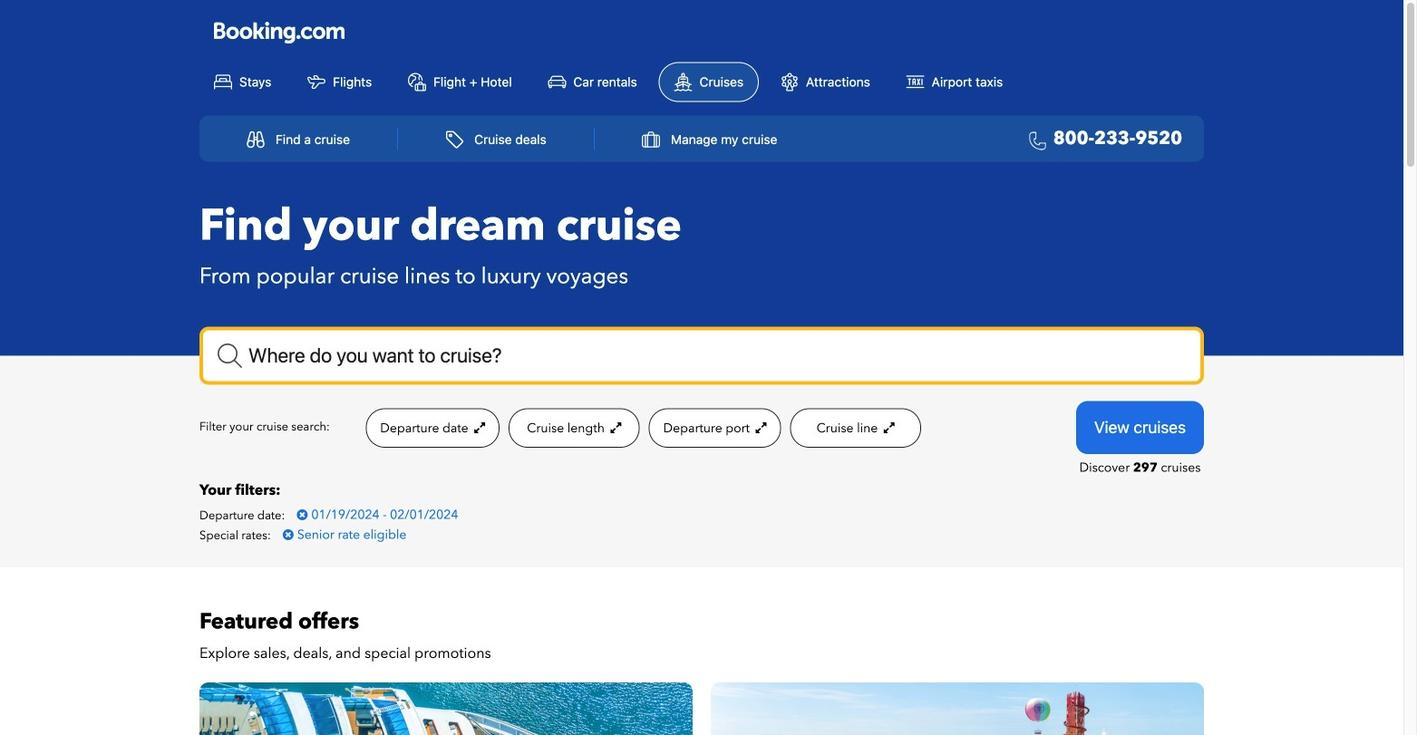 Task type: describe. For each thing, give the bounding box(es) containing it.
Where do you want to cruise? text field
[[200, 327, 1205, 385]]

cruise sale image
[[200, 683, 693, 736]]

senior rate eligible has been selected for your cruise search filter. remove senior rate eligible from your cruise search filter. image
[[283, 529, 294, 541]]

open the departure date cruise search filter menu image
[[472, 422, 485, 434]]

01/19/2024 - 02/01/2024 has been selected for your cruise search filter. remove 01/19/2024 - 02/01/2024 from your cruise search filter. image
[[297, 509, 308, 521]]

cheap cruises image
[[711, 683, 1205, 736]]



Task type: vqa. For each thing, say whether or not it's contained in the screenshot.
)
no



Task type: locate. For each thing, give the bounding box(es) containing it.
open the trip length cruise search filter menu image
[[608, 422, 622, 434]]

open the cruiseline cruise search filter menu image
[[881, 422, 895, 434]]

None field
[[200, 327, 1205, 385]]

booking.com home image
[[214, 21, 345, 45]]

travel menu navigation
[[200, 116, 1205, 162]]

open the departure port cruise search filter menu image
[[753, 422, 767, 434]]



